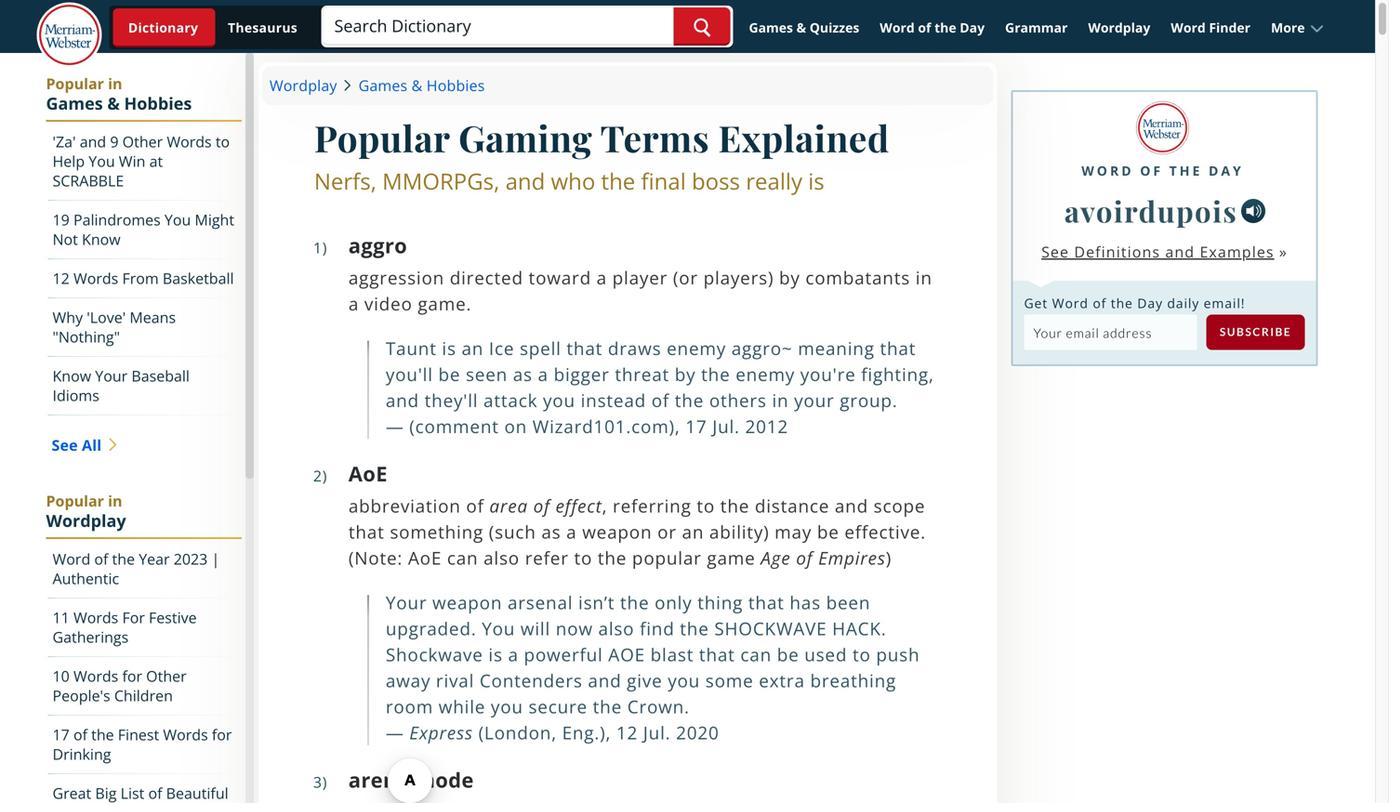 Task type: describe. For each thing, give the bounding box(es) containing it.
jul. inside the taunt is an ice spell that draws enemy aggro~ meaning that you'll be seen as a bigger threat by the enemy you're fighting, and they'll attack you instead of the others in your group. — (comment on wizard101.com), 17 jul. 2012
[[713, 414, 740, 439]]

attack
[[484, 388, 538, 413]]

jul. inside your weapon arsenal isn't the only thing that has been upgraded. you will now also find the shockwave hack. shockwave is a powerful aoe blast that can be used to push away rival contenders and give you some extra breathing room while you secure the crown. — express (london, eng.), 12 jul. 2020
[[644, 721, 671, 745]]

also inside , referring to the distance and scope that something (such as a weapon or an ability) may be effective. (note: aoe can also refer to the popular game
[[484, 546, 520, 570]]

you're
[[801, 362, 856, 387]]

2020
[[676, 721, 720, 745]]

a inside the taunt is an ice spell that draws enemy aggro~ meaning that you'll be seen as a bigger threat by the enemy you're fighting, and they'll attack you instead of the others in your group. — (comment on wizard101.com), 17 jul. 2012
[[538, 362, 549, 387]]

aggro~
[[732, 336, 793, 361]]

games for games & hobbies
[[359, 75, 408, 95]]

you inside "19 palindromes you might not know"
[[165, 210, 191, 230]]

word of the day for the right "word of the day" link
[[1082, 162, 1245, 180]]

basketball
[[163, 268, 234, 288]]

popular
[[633, 546, 702, 570]]

12 inside your weapon arsenal isn't the only thing that has been upgraded. you will now also find the shockwave hack. shockwave is a powerful aoe blast that can be used to push away rival contenders and give you some extra breathing room while you secure the crown. — express (london, eng.), 12 jul. 2020
[[617, 721, 638, 745]]

games & quizzes
[[749, 19, 860, 36]]

of up avoirdupois
[[1141, 162, 1164, 180]]

for inside 17 of the finest words for drinking
[[212, 725, 232, 745]]

avoirdupois link
[[1065, 189, 1238, 232]]

grammar link
[[997, 11, 1077, 44]]

authentic
[[53, 569, 119, 589]]

words for from
[[73, 268, 118, 288]]

words inside 17 of the finest words for drinking
[[163, 725, 208, 745]]

|
[[212, 549, 220, 569]]

finest
[[118, 725, 159, 745]]

by inside the taunt is an ice spell that draws enemy aggro~ meaning that you'll be seen as a bigger threat by the enemy you're fighting, and they'll attack you instead of the others in your group. — (comment on wizard101.com), 17 jul. 2012
[[675, 362, 696, 387]]

10 words for other people's children link
[[48, 658, 242, 716]]

'za' and 9 other words to help you win at scrabble link
[[48, 123, 242, 201]]

day for top "word of the day" link
[[960, 19, 985, 36]]

explained
[[719, 114, 890, 162]]

19 palindromes you might not know link
[[48, 201, 242, 260]]

on
[[505, 414, 528, 439]]

only
[[655, 591, 693, 615]]

to up ability)
[[697, 494, 716, 518]]

2 vertical spatial you
[[491, 695, 524, 719]]

be inside the taunt is an ice spell that draws enemy aggro~ meaning that you'll be seen as a bigger threat by the enemy you're fighting, and they'll attack you instead of the others in your group. — (comment on wizard101.com), 17 jul. 2012
[[439, 362, 461, 387]]

)
[[886, 546, 892, 570]]

referring
[[613, 494, 692, 518]]

really
[[746, 166, 803, 196]]

draws
[[608, 336, 662, 361]]

0 horizontal spatial enemy
[[667, 336, 727, 361]]

of inside the taunt is an ice spell that draws enemy aggro~ meaning that you'll be seen as a bigger threat by the enemy you're fighting, and they'll attack you instead of the others in your group. — (comment on wizard101.com), 17 jul. 2012
[[652, 388, 670, 413]]

for
[[122, 608, 145, 628]]

hobbies inside "link"
[[427, 75, 485, 95]]

ability)
[[710, 520, 770, 544]]

9
[[110, 132, 119, 152]]

might
[[195, 210, 235, 230]]

drinking
[[53, 745, 111, 765]]

mode
[[415, 767, 474, 795]]

in inside aggression directed toward a player (or players) by combatants in a video game.
[[916, 266, 933, 290]]

know inside the 'know your baseball idioms'
[[53, 366, 91, 386]]

the up subscribe to word of the day text field
[[1111, 294, 1134, 312]]

of right quizzes at top right
[[919, 19, 932, 36]]

day for the right "word of the day" link
[[1209, 162, 1245, 180]]

the up isn't
[[598, 546, 627, 570]]

»
[[1280, 242, 1288, 262]]

10
[[53, 667, 70, 687]]

in inside the popular in wordplay
[[108, 491, 122, 511]]

an inside , referring to the distance and scope that something (such as a weapon or an ability) may be effective. (note: aoe can also refer to the popular game
[[682, 520, 704, 544]]

taunt is an ice spell that draws enemy aggro~ meaning that you'll be seen as a bigger threat by the enemy you're fighting, and they'll attack you instead of the others in your group. — (comment on wizard101.com), 17 jul. 2012
[[386, 336, 935, 439]]

other for for
[[146, 667, 187, 687]]

something
[[390, 520, 484, 544]]

the up ability)
[[721, 494, 750, 518]]

powerful aoe blast that
[[524, 643, 736, 667]]

hobbies inside popular in games & hobbies
[[124, 92, 192, 115]]

word for top "word of the day" link
[[880, 19, 915, 36]]

word of the day for top "word of the day" link
[[880, 19, 985, 36]]

1 horizontal spatial word of the day link
[[1082, 153, 1245, 180]]

see all link
[[46, 425, 242, 466]]

games inside popular in games & hobbies
[[46, 92, 103, 115]]

abbreviation
[[349, 494, 461, 518]]

palindromes
[[73, 210, 161, 230]]

Subscribe to Word of the Day text field
[[1025, 315, 1198, 350]]

may
[[775, 520, 812, 544]]

17 of the finest words for drinking
[[53, 725, 232, 765]]

0 horizontal spatial wordplay
[[46, 510, 126, 533]]

also inside your weapon arsenal isn't the only thing that has been upgraded. you will now also find the shockwave hack. shockwave is a powerful aoe blast that can be used to push away rival contenders and give you some extra breathing room while you secure the crown. — express (london, eng.), 12 jul. 2020
[[599, 617, 635, 641]]

the left others
[[675, 388, 704, 413]]

word for the right "word of the day" link
[[1082, 162, 1135, 180]]

'za'
[[53, 132, 76, 152]]

0 vertical spatial word of the day link
[[872, 11, 994, 44]]

words for for
[[73, 667, 118, 687]]

gatherings
[[53, 628, 129, 648]]

you inside your weapon arsenal isn't the only thing that has been upgraded. you will now also find the shockwave hack. shockwave is a powerful aoe blast that can be used to push away rival contenders and give you some extra breathing room while you secure the crown. — express (london, eng.), 12 jul. 2020
[[482, 617, 516, 641]]

isn't
[[579, 591, 615, 615]]

your inside the 'know your baseball idioms'
[[95, 366, 128, 386]]

of down may
[[797, 546, 813, 570]]

examples
[[1201, 242, 1275, 262]]

word finder link
[[1163, 11, 1260, 44]]

,
[[603, 494, 608, 518]]

in inside the taunt is an ice spell that draws enemy aggro~ meaning that you'll be seen as a bigger threat by the enemy you're fighting, and they'll attack you instead of the others in your group. — (comment on wizard101.com), 17 jul. 2012
[[773, 388, 789, 413]]

your
[[795, 388, 835, 413]]

your weapon arsenal isn't the only thing that has been upgraded. you will now also find the shockwave hack. shockwave is a powerful aoe blast that can be used to push away rival contenders and give you some extra breathing room while you secure the crown. — express (london, eng.), 12 jul. 2020
[[386, 591, 920, 745]]

why 'love' means "nothing"
[[53, 307, 176, 347]]

of up subscribe to word of the day text field
[[1093, 294, 1107, 312]]

to inside your weapon arsenal isn't the only thing that has been upgraded. you will now also find the shockwave hack. shockwave is a powerful aoe blast that can be used to push away rival contenders and give you some extra breathing room while you secure the crown. — express (london, eng.), 12 jul. 2020
[[853, 643, 871, 667]]

know your baseball idioms
[[53, 366, 190, 406]]

2012
[[746, 414, 789, 439]]

room
[[386, 695, 434, 719]]

see for see definitions and examples »
[[1042, 242, 1070, 262]]

0 vertical spatial 12
[[53, 268, 70, 288]]

of inside 17 of the finest words for drinking
[[73, 725, 87, 745]]

know your baseball idioms link
[[48, 357, 242, 416]]

toggle search dictionary/thesaurus image
[[113, 8, 215, 47]]

Search search field
[[323, 7, 731, 46]]

1 vertical spatial wordplay link
[[270, 73, 345, 98]]

11 words for festive gatherings link
[[48, 599, 242, 658]]

player
[[613, 266, 668, 290]]

email!
[[1204, 294, 1246, 312]]

shockwave
[[386, 643, 483, 667]]

more
[[1272, 19, 1306, 36]]

, referring to the distance and scope that something (such as a weapon or an ability) may be effective. (note: aoe can also refer to the popular game
[[349, 494, 926, 570]]

why
[[53, 307, 83, 327]]

the inside the word of the year 2023 | authentic
[[112, 549, 135, 569]]

popular for wordplay
[[46, 491, 104, 511]]

thing
[[698, 591, 744, 615]]

'za' and 9 other words to help you win at scrabble
[[53, 132, 230, 191]]

aggro
[[349, 232, 408, 260]]

— inside your weapon arsenal isn't the only thing that has been upgraded. you will now also find the shockwave hack. shockwave is a powerful aoe blast that can be used to push away rival contenders and give you some extra breathing room while you secure the crown. — express (london, eng.), 12 jul. 2020
[[386, 721, 404, 745]]

baseball
[[132, 366, 190, 386]]

eng.),
[[562, 721, 611, 745]]

and inside the taunt is an ice spell that draws enemy aggro~ meaning that you'll be seen as a bigger threat by the enemy you're fighting, and they'll attack you instead of the others in your group. — (comment on wizard101.com), 17 jul. 2012
[[386, 388, 420, 413]]

games & hobbies link
[[351, 73, 485, 98]]

definitions
[[1075, 242, 1161, 262]]

popular for games
[[46, 73, 104, 93]]

they'll
[[425, 388, 479, 413]]

the up "eng.),"
[[593, 695, 622, 719]]

be inside , referring to the distance and scope that something (such as a weapon or an ability) may be effective. (note: aoe can also refer to the popular game
[[818, 520, 840, 544]]

get
[[1025, 294, 1049, 312]]

scrabble
[[53, 171, 124, 191]]

shockwave
[[715, 617, 827, 641]]

at
[[149, 151, 163, 171]]

a inside , referring to the distance and scope that something (such as a weapon or an ability) may be effective. (note: aoe can also refer to the popular game
[[567, 520, 577, 544]]

of inside the word of the year 2023 | authentic
[[94, 549, 108, 569]]

& inside popular in games & hobbies
[[107, 92, 120, 115]]

not
[[53, 229, 78, 249]]

17 inside 17 of the finest words for drinking
[[53, 725, 70, 745]]

and inside your weapon arsenal isn't the only thing that has been upgraded. you will now also find the shockwave hack. shockwave is a powerful aoe blast that can be used to push away rival contenders and give you some extra breathing room while you secure the crown. — express (london, eng.), 12 jul. 2020
[[588, 669, 622, 693]]

group.
[[840, 388, 898, 413]]

effective.
[[845, 520, 926, 544]]

and down avoirdupois link
[[1166, 242, 1196, 262]]

toward
[[529, 266, 592, 290]]

word finder
[[1172, 19, 1251, 36]]

instead
[[581, 388, 647, 413]]



Task type: vqa. For each thing, say whether or not it's contained in the screenshot.
'upgraded.'
yes



Task type: locate. For each thing, give the bounding box(es) containing it.
the inside popular gaming terms explained nerfs, mmorpgs, and who the final boss really is
[[601, 166, 636, 196]]

see definitions and examples »
[[1042, 242, 1288, 262]]

hobbies up gaming
[[427, 75, 485, 95]]

the up others
[[702, 362, 731, 387]]

others
[[710, 388, 767, 413]]

1 vertical spatial be
[[818, 520, 840, 544]]

1 horizontal spatial jul.
[[713, 414, 740, 439]]

day left daily
[[1138, 294, 1164, 312]]

0 vertical spatial wordplay link
[[1080, 11, 1159, 44]]

other right 9
[[122, 132, 163, 152]]

wordplay
[[1089, 19, 1151, 36], [270, 75, 337, 95], [46, 510, 126, 533]]

been
[[827, 591, 871, 615]]

2 horizontal spatial &
[[797, 19, 807, 36]]

be inside your weapon arsenal isn't the only thing that has been upgraded. you will now also find the shockwave hack. shockwave is a powerful aoe blast that can be used to push away rival contenders and give you some extra breathing room while you secure the crown. — express (london, eng.), 12 jul. 2020
[[777, 643, 800, 667]]

an right or
[[682, 520, 704, 544]]

1 vertical spatial by
[[675, 362, 696, 387]]

and inside popular gaming terms explained nerfs, mmorpgs, and who the final boss really is
[[506, 166, 545, 196]]

your down "nothing"
[[95, 366, 128, 386]]

words right 11 at the left bottom of page
[[73, 608, 118, 628]]

of left "area"
[[466, 494, 484, 518]]

1 vertical spatial see
[[52, 435, 78, 455]]

1 vertical spatial know
[[53, 366, 91, 386]]

0 horizontal spatial 12
[[53, 268, 70, 288]]

1 horizontal spatial 17
[[686, 414, 708, 439]]

0 vertical spatial your
[[95, 366, 128, 386]]

2 horizontal spatial day
[[1209, 162, 1245, 180]]

popular gaming terms explained nerfs, mmorpgs, and who the final boss really is
[[314, 114, 890, 196]]

0 horizontal spatial be
[[439, 362, 461, 387]]

words inside the 10 words for other people's children
[[73, 667, 118, 687]]

0 horizontal spatial games
[[46, 92, 103, 115]]

1 horizontal spatial enemy
[[736, 362, 796, 387]]

0 horizontal spatial is
[[442, 336, 457, 361]]

age of empires )
[[761, 546, 892, 570]]

2 horizontal spatial games
[[749, 19, 794, 36]]

2 horizontal spatial you
[[482, 617, 516, 641]]

means
[[130, 307, 176, 327]]

of down threat
[[652, 388, 670, 413]]

hack.
[[833, 617, 887, 641]]

2 horizontal spatial be
[[818, 520, 840, 544]]

by inside aggression directed toward a player (or players) by combatants in a video game.
[[780, 266, 801, 290]]

0 horizontal spatial for
[[122, 667, 142, 687]]

1 vertical spatial word of the day
[[1082, 162, 1245, 180]]

the left grammar
[[935, 19, 957, 36]]

popular inside the popular in wordplay
[[46, 491, 104, 511]]

of down people's
[[73, 725, 87, 745]]

0 horizontal spatial jul.
[[644, 721, 671, 745]]

(such
[[489, 520, 536, 544]]

1 vertical spatial aoe
[[408, 546, 442, 570]]

a up contenders
[[508, 643, 519, 667]]

is inside your weapon arsenal isn't the only thing that has been upgraded. you will now also find the shockwave hack. shockwave is a powerful aoe blast that can be used to push away rival contenders and give you some extra breathing room while you secure the crown. — express (london, eng.), 12 jul. 2020
[[489, 643, 503, 667]]

wizard101.com),
[[533, 414, 681, 439]]

None submit
[[1207, 315, 1306, 350]]

19 palindromes you might not know
[[53, 210, 235, 249]]

11
[[53, 608, 70, 628]]

as inside the taunt is an ice spell that draws enemy aggro~ meaning that you'll be seen as a bigger threat by the enemy you're fighting, and they'll attack you instead of the others in your group. — (comment on wizard101.com), 17 jul. 2012
[[513, 362, 533, 387]]

1 horizontal spatial your
[[386, 591, 427, 615]]

that up shockwave
[[749, 591, 785, 615]]

mmorpgs,
[[382, 166, 500, 196]]

by
[[780, 266, 801, 290], [675, 362, 696, 387]]

0 vertical spatial you
[[543, 388, 576, 413]]

1 horizontal spatial wordplay link
[[1080, 11, 1159, 44]]

and left 9
[[80, 132, 106, 152]]

can
[[447, 546, 479, 570], [741, 643, 772, 667]]

the up find
[[621, 591, 650, 615]]

you inside the taunt is an ice spell that draws enemy aggro~ meaning that you'll be seen as a bigger threat by the enemy you're fighting, and they'll attack you instead of the others in your group. — (comment on wizard101.com), 17 jul. 2012
[[543, 388, 576, 413]]

12 right "eng.),"
[[617, 721, 638, 745]]

jul.
[[713, 414, 740, 439], [644, 721, 671, 745]]

0 vertical spatial see
[[1042, 242, 1070, 262]]

1 horizontal spatial 12
[[617, 721, 638, 745]]

0 horizontal spatial can
[[447, 546, 479, 570]]

0 vertical spatial 17
[[686, 414, 708, 439]]

a left 'player'
[[597, 266, 607, 290]]

aoe down something
[[408, 546, 442, 570]]

aoe inside , referring to the distance and scope that something (such as a weapon or an ability) may be effective. (note: aoe can also refer to the popular game
[[408, 546, 442, 570]]

that inside your weapon arsenal isn't the only thing that has been upgraded. you will now also find the shockwave hack. shockwave is a powerful aoe blast that can be used to push away rival contenders and give you some extra breathing room while you secure the crown. — express (london, eng.), 12 jul. 2020
[[749, 591, 785, 615]]

10 words for other people's children
[[53, 667, 187, 706]]

other inside the 10 words for other people's children
[[146, 667, 187, 687]]

1 horizontal spatial games
[[359, 75, 408, 95]]

0 horizontal spatial see
[[52, 435, 78, 455]]

word inside the word of the year 2023 | authentic
[[53, 549, 90, 569]]

word of the day inside "word of the day" link
[[880, 19, 985, 36]]

by right threat
[[675, 362, 696, 387]]

aoe up abbreviation
[[349, 460, 388, 488]]

2 vertical spatial wordplay
[[46, 510, 126, 533]]

11 words for festive gatherings
[[53, 608, 197, 648]]

why 'love' means "nothing" link
[[48, 299, 242, 357]]

as
[[513, 362, 533, 387], [542, 520, 561, 544]]

2 vertical spatial day
[[1138, 294, 1164, 312]]

0 horizontal spatial wordplay link
[[270, 73, 345, 98]]

in up 2012
[[773, 388, 789, 413]]

— inside the taunt is an ice spell that draws enemy aggro~ meaning that you'll be seen as a bigger threat by the enemy you're fighting, and they'll attack you instead of the others in your group. — (comment on wizard101.com), 17 jul. 2012
[[386, 414, 404, 439]]

scope
[[874, 494, 926, 518]]

children
[[114, 686, 173, 706]]

other down 11 words for festive gatherings link
[[146, 667, 187, 687]]

2023
[[174, 549, 208, 569]]

and inside 'za' and 9 other words to help you win at scrabble
[[80, 132, 106, 152]]

also down (such
[[484, 546, 520, 570]]

games for games & quizzes
[[749, 19, 794, 36]]

1 vertical spatial wordplay
[[270, 75, 337, 95]]

rival
[[436, 669, 475, 693]]

that up (note:
[[349, 520, 385, 544]]

refer
[[525, 546, 569, 570]]

12 words from basketball link
[[48, 260, 242, 299]]

popular for terms
[[314, 114, 450, 162]]

know down "nothing"
[[53, 366, 91, 386]]

1 vertical spatial an
[[682, 520, 704, 544]]

the left finest
[[91, 725, 114, 745]]

merriam-webster logo link
[[37, 2, 102, 69]]

0 vertical spatial —
[[386, 414, 404, 439]]

final
[[641, 166, 686, 196]]

0 horizontal spatial weapon
[[433, 591, 503, 615]]

in up 9
[[108, 73, 122, 93]]

1 vertical spatial is
[[442, 336, 457, 361]]

area
[[490, 494, 528, 518]]

0 horizontal spatial &
[[107, 92, 120, 115]]

other for 9
[[122, 132, 163, 152]]

the down the only on the bottom left of page
[[680, 617, 710, 641]]

also up "powerful aoe blast that"
[[599, 617, 635, 641]]

the right who
[[601, 166, 636, 196]]

and
[[80, 132, 106, 152], [506, 166, 545, 196], [1166, 242, 1196, 262], [386, 388, 420, 413], [835, 494, 869, 518], [588, 669, 622, 693]]

the left year
[[112, 549, 135, 569]]

your inside your weapon arsenal isn't the only thing that has been upgraded. you will now also find the shockwave hack. shockwave is a powerful aoe blast that can be used to push away rival contenders and give you some extra breathing room while you secure the crown. — express (london, eng.), 12 jul. 2020
[[386, 591, 427, 615]]

for
[[122, 667, 142, 687], [212, 725, 232, 745]]

(note:
[[349, 546, 403, 570]]

or
[[658, 520, 677, 544]]

1 vertical spatial can
[[741, 643, 772, 667]]

1 horizontal spatial aoe
[[408, 546, 442, 570]]

can inside , referring to the distance and scope that something (such as a weapon or an ability) may be effective. (note: aoe can also refer to the popular game
[[447, 546, 479, 570]]

1 horizontal spatial an
[[682, 520, 704, 544]]

in inside popular in games & hobbies
[[108, 73, 122, 93]]

extra
[[759, 669, 805, 693]]

— down you'll
[[386, 414, 404, 439]]

0 vertical spatial be
[[439, 362, 461, 387]]

your up upgraded.
[[386, 591, 427, 615]]

0 horizontal spatial an
[[462, 336, 484, 361]]

finder
[[1210, 19, 1251, 36]]

meaning
[[798, 336, 875, 361]]

merriam webster - established 1828 image
[[37, 2, 102, 69]]

2 horizontal spatial you
[[668, 669, 701, 693]]

word for word finder link
[[1172, 19, 1206, 36]]

1 vertical spatial enemy
[[736, 362, 796, 387]]

fighting,
[[862, 362, 935, 387]]

that up fighting,
[[881, 336, 917, 361]]

festive
[[149, 608, 197, 628]]

2 vertical spatial is
[[489, 643, 503, 667]]

of
[[919, 19, 932, 36], [1141, 162, 1164, 180], [1093, 294, 1107, 312], [652, 388, 670, 413], [466, 494, 484, 518], [534, 494, 551, 518], [797, 546, 813, 570], [94, 549, 108, 569], [73, 725, 87, 745]]

seen
[[466, 362, 508, 387]]

the down merriam webster image
[[1170, 162, 1203, 180]]

0 horizontal spatial hobbies
[[124, 92, 192, 115]]

a inside your weapon arsenal isn't the only thing that has been upgraded. you will now also find the shockwave hack. shockwave is a powerful aoe blast that can be used to push away rival contenders and give you some extra breathing room while you secure the crown. — express (london, eng.), 12 jul. 2020
[[508, 643, 519, 667]]

is inside the taunt is an ice spell that draws enemy aggro~ meaning that you'll be seen as a bigger threat by the enemy you're fighting, and they'll attack you instead of the others in your group. — (comment on wizard101.com), 17 jul. 2012
[[442, 336, 457, 361]]

word for word of the year 2023 | authentic link
[[53, 549, 90, 569]]

arena mode
[[349, 767, 474, 795]]

you left will
[[482, 617, 516, 641]]

0 horizontal spatial aoe
[[349, 460, 388, 488]]

12 down not
[[53, 268, 70, 288]]

word right quizzes at top right
[[880, 19, 915, 36]]

1 vertical spatial also
[[599, 617, 635, 641]]

0 vertical spatial aoe
[[349, 460, 388, 488]]

weapon up upgraded.
[[433, 591, 503, 615]]

1 horizontal spatial you
[[165, 210, 191, 230]]

weapon inside your weapon arsenal isn't the only thing that has been upgraded. you will now also find the shockwave hack. shockwave is a powerful aoe blast that can be used to push away rival contenders and give you some extra breathing room while you secure the crown. — express (london, eng.), 12 jul. 2020
[[433, 591, 503, 615]]

1 horizontal spatial see
[[1042, 242, 1070, 262]]

word of the year 2023 | authentic link
[[48, 541, 242, 599]]

to down hack. at right bottom
[[853, 643, 871, 667]]

see up the "get"
[[1042, 242, 1070, 262]]

1 vertical spatial word of the day link
[[1082, 153, 1245, 180]]

0 horizontal spatial also
[[484, 546, 520, 570]]

an inside the taunt is an ice spell that draws enemy aggro~ meaning that you'll be seen as a bigger threat by the enemy you're fighting, and they'll attack you instead of the others in your group. — (comment on wizard101.com), 17 jul. 2012
[[462, 336, 484, 361]]

0 vertical spatial you
[[89, 151, 115, 171]]

17 down people's
[[53, 725, 70, 745]]

a left video
[[349, 292, 359, 316]]

by right "players)"
[[780, 266, 801, 290]]

0 vertical spatial popular
[[46, 73, 104, 93]]

idioms
[[53, 386, 99, 406]]

you inside 'za' and 9 other words to help you win at scrabble
[[89, 151, 115, 171]]

& inside "link"
[[412, 75, 423, 95]]

see inside see all link
[[52, 435, 78, 455]]

video
[[365, 292, 413, 316]]

for inside the 10 words for other people's children
[[122, 667, 142, 687]]

as up the attack
[[513, 362, 533, 387]]

jul. down crown.
[[644, 721, 671, 745]]

can inside your weapon arsenal isn't the only thing that has been upgraded. you will now also find the shockwave hack. shockwave is a powerful aoe blast that can be used to push away rival contenders and give you some extra breathing room while you secure the crown. — express (london, eng.), 12 jul. 2020
[[741, 643, 772, 667]]

as up refer
[[542, 520, 561, 544]]

help
[[53, 151, 85, 171]]

threat
[[615, 362, 670, 387]]

0 vertical spatial as
[[513, 362, 533, 387]]

1 vertical spatial your
[[386, 591, 427, 615]]

1 — from the top
[[386, 414, 404, 439]]

secure
[[529, 695, 588, 719]]

is inside popular gaming terms explained nerfs, mmorpgs, and who the final boss really is
[[809, 166, 825, 196]]

as inside , referring to the distance and scope that something (such as a weapon or an ability) may be effective. (note: aoe can also refer to the popular game
[[542, 520, 561, 544]]

can down shockwave
[[741, 643, 772, 667]]

0 horizontal spatial 17
[[53, 725, 70, 745]]

arena
[[349, 767, 410, 795]]

0 vertical spatial also
[[484, 546, 520, 570]]

hobbies
[[427, 75, 485, 95], [124, 92, 192, 115]]

2 horizontal spatial wordplay
[[1089, 19, 1151, 36]]

abbreviation of area of effect
[[349, 494, 603, 518]]

'love'
[[87, 307, 126, 327]]

2 vertical spatial popular
[[46, 491, 104, 511]]

to right at
[[216, 132, 230, 152]]

is
[[809, 166, 825, 196], [442, 336, 457, 361], [489, 643, 503, 667]]

day
[[960, 19, 985, 36], [1209, 162, 1245, 180], [1138, 294, 1164, 312]]

1 horizontal spatial as
[[542, 520, 561, 544]]

1 horizontal spatial &
[[412, 75, 423, 95]]

games & quizzes link
[[741, 11, 868, 44]]

0 vertical spatial can
[[447, 546, 479, 570]]

search word image
[[694, 18, 711, 37]]

words for for
[[73, 608, 118, 628]]

and inside , referring to the distance and scope that something (such as a weapon or an ability) may be effective. (note: aoe can also refer to the popular game
[[835, 494, 869, 518]]

in down see all link on the left bottom of the page
[[108, 491, 122, 511]]

2 — from the top
[[386, 721, 404, 745]]

be up age of empires ) on the right bottom of page
[[818, 520, 840, 544]]

used
[[805, 643, 848, 667]]

0 vertical spatial know
[[82, 229, 121, 249]]

you left 'might'
[[165, 210, 191, 230]]

grammar
[[1006, 19, 1068, 36]]

terms
[[601, 114, 710, 162]]

that up bigger
[[567, 336, 603, 361]]

1 horizontal spatial day
[[1138, 294, 1164, 312]]

for down the 11 words for festive gatherings in the left of the page
[[122, 667, 142, 687]]

while
[[439, 695, 486, 719]]

— down room
[[386, 721, 404, 745]]

and down "powerful aoe blast that"
[[588, 669, 622, 693]]

words up 'love' on the left top of the page
[[73, 268, 118, 288]]

you left win
[[89, 151, 115, 171]]

1 horizontal spatial word of the day
[[1082, 162, 1245, 180]]

0 vertical spatial other
[[122, 132, 163, 152]]

0 horizontal spatial you
[[89, 151, 115, 171]]

listen to the pronunciation of avoirdupois image
[[1242, 199, 1266, 223]]

0 horizontal spatial word of the day
[[880, 19, 985, 36]]

word down the popular in wordplay
[[53, 549, 90, 569]]

know right not
[[82, 229, 121, 249]]

is up contenders
[[489, 643, 503, 667]]

weapon inside , referring to the distance and scope that something (such as a weapon or an ability) may be effective. (note: aoe can also refer to the popular game
[[583, 520, 653, 544]]

games & hobbies
[[359, 75, 485, 95]]

word of the day
[[880, 19, 985, 36], [1082, 162, 1245, 180]]

that inside , referring to the distance and scope that something (such as a weapon or an ability) may be effective. (note: aoe can also refer to the popular game
[[349, 520, 385, 544]]

know inside "19 palindromes you might not know"
[[82, 229, 121, 249]]

1 vertical spatial you
[[668, 669, 701, 693]]

of down the popular in wordplay
[[94, 549, 108, 569]]

17
[[686, 414, 708, 439], [53, 725, 70, 745]]

boss
[[692, 166, 741, 196]]

17 of the finest words for drinking link
[[48, 716, 242, 775]]

see for see all
[[52, 435, 78, 455]]

games inside "link"
[[359, 75, 408, 95]]

word right the "get"
[[1053, 294, 1089, 312]]

you
[[543, 388, 576, 413], [668, 669, 701, 693], [491, 695, 524, 719]]

2 vertical spatial be
[[777, 643, 800, 667]]

0 horizontal spatial word of the day link
[[872, 11, 994, 44]]

that
[[567, 336, 603, 361], [881, 336, 917, 361], [349, 520, 385, 544], [749, 591, 785, 615]]

& for quizzes
[[797, 19, 807, 36]]

be up "extra" on the bottom of page
[[777, 643, 800, 667]]

some
[[706, 669, 754, 693]]

and down gaming
[[506, 166, 545, 196]]

17 left 2012
[[686, 414, 708, 439]]

popular down the merriam webster - established 1828 image
[[46, 73, 104, 93]]

you down bigger
[[543, 388, 576, 413]]

you up crown.
[[668, 669, 701, 693]]

& for hobbies
[[412, 75, 423, 95]]

see all
[[52, 435, 102, 455]]

&
[[797, 19, 807, 36], [412, 75, 423, 95], [107, 92, 120, 115]]

words
[[167, 132, 212, 152], [73, 268, 118, 288], [73, 608, 118, 628], [73, 667, 118, 687], [163, 725, 208, 745]]

words right finest
[[163, 725, 208, 745]]

is right really
[[809, 166, 825, 196]]

popular
[[46, 73, 104, 93], [314, 114, 450, 162], [46, 491, 104, 511]]

0 horizontal spatial by
[[675, 362, 696, 387]]

popular down see all on the left bottom of page
[[46, 491, 104, 511]]

bigger
[[554, 362, 610, 387]]

0 vertical spatial by
[[780, 266, 801, 290]]

and down you'll
[[386, 388, 420, 413]]

0 vertical spatial weapon
[[583, 520, 653, 544]]

1 horizontal spatial be
[[777, 643, 800, 667]]

empires
[[819, 546, 886, 570]]

1 horizontal spatial by
[[780, 266, 801, 290]]

directed
[[450, 266, 524, 290]]

will
[[521, 617, 551, 641]]

push
[[877, 643, 920, 667]]

an left ice
[[462, 336, 484, 361]]

0 horizontal spatial your
[[95, 366, 128, 386]]

listen to the pronunciation of avoirdupois link
[[1242, 199, 1266, 223]]

the inside 17 of the finest words for drinking
[[91, 725, 114, 745]]

17 inside the taunt is an ice spell that draws enemy aggro~ meaning that you'll be seen as a bigger threat by the enemy you're fighting, and they'll attack you instead of the others in your group. — (comment on wizard101.com), 17 jul. 2012
[[686, 414, 708, 439]]

words inside 'za' and 9 other words to help you win at scrabble
[[167, 132, 212, 152]]

day up listen to the pronunciation of avoirdupois link
[[1209, 162, 1245, 180]]

and up effective.
[[835, 494, 869, 518]]

away
[[386, 669, 431, 693]]

(comment
[[410, 414, 499, 439]]

word left the 'finder'
[[1172, 19, 1206, 36]]

0 vertical spatial wordplay
[[1089, 19, 1151, 36]]

a down effect at the left bottom of page
[[567, 520, 577, 544]]

see left the all
[[52, 435, 78, 455]]

popular inside popular in games & hobbies
[[46, 73, 104, 93]]

your
[[95, 366, 128, 386], [386, 591, 427, 615]]

1 horizontal spatial also
[[599, 617, 635, 641]]

1 vertical spatial 12
[[617, 721, 638, 745]]

words inside the 11 words for festive gatherings
[[73, 608, 118, 628]]

popular inside popular gaming terms explained nerfs, mmorpgs, and who the final boss really is
[[314, 114, 450, 162]]

day left grammar
[[960, 19, 985, 36]]

to inside 'za' and 9 other words to help you win at scrabble
[[216, 132, 230, 152]]

hobbies up at
[[124, 92, 192, 115]]

merriam webster image
[[1137, 101, 1190, 154]]

of right "area"
[[534, 494, 551, 518]]

0 vertical spatial day
[[960, 19, 985, 36]]

in right combatants on the right top of page
[[916, 266, 933, 290]]

game.
[[418, 292, 472, 316]]

popular in games & hobbies
[[46, 73, 192, 115]]

popular up 'nerfs,' on the left top of the page
[[314, 114, 450, 162]]

can down something
[[447, 546, 479, 570]]

other inside 'za' and 9 other words to help you win at scrabble
[[122, 132, 163, 152]]

weapon
[[583, 520, 653, 544], [433, 591, 503, 615]]

1 vertical spatial 17
[[53, 725, 70, 745]]

1 horizontal spatial wordplay
[[270, 75, 337, 95]]

0 vertical spatial for
[[122, 667, 142, 687]]

to right refer
[[574, 546, 593, 570]]

enemy down aggro~
[[736, 362, 796, 387]]

words right 10
[[73, 667, 118, 687]]

2 vertical spatial you
[[482, 617, 516, 641]]

0 vertical spatial is
[[809, 166, 825, 196]]

words right at
[[167, 132, 212, 152]]

see definitions and examples link
[[1042, 242, 1275, 262]]

1 vertical spatial as
[[542, 520, 561, 544]]

for right finest
[[212, 725, 232, 745]]

1 horizontal spatial hobbies
[[427, 75, 485, 95]]

be up they'll
[[439, 362, 461, 387]]

1 vertical spatial other
[[146, 667, 187, 687]]



